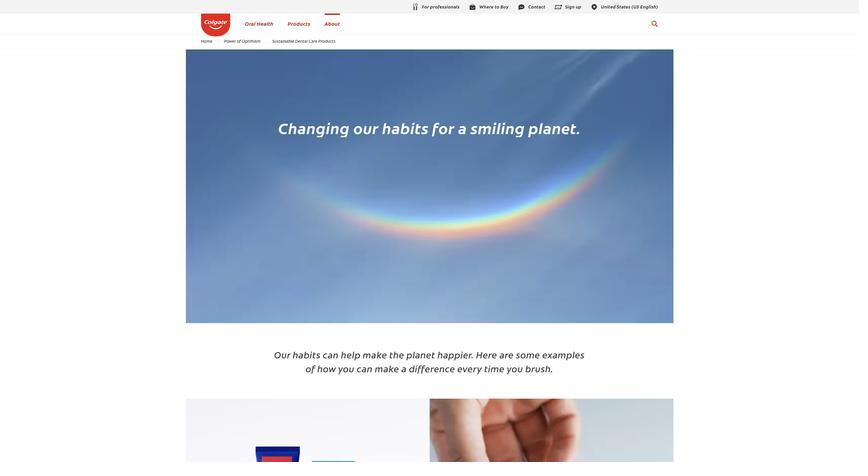 Task type: vqa. For each thing, say whether or not it's contained in the screenshot.
| to the right
no



Task type: locate. For each thing, give the bounding box(es) containing it.
a right for
[[459, 117, 467, 138]]

0 vertical spatial of
[[237, 38, 241, 44]]

make down the
[[375, 362, 400, 375]]

you down are at the bottom of the page
[[507, 362, 524, 375]]

changing our habits for a smiling planet.
[[279, 117, 581, 138]]

habits
[[382, 117, 429, 138], [293, 348, 321, 361]]

where to buy icon image
[[469, 3, 477, 11]]

1 vertical spatial habits
[[293, 348, 321, 361]]

care
[[309, 38, 318, 44]]

products up dental
[[288, 20, 311, 27]]

0 horizontal spatial you
[[339, 362, 355, 375]]

products button
[[288, 20, 311, 27]]

happier.
[[438, 348, 474, 361]]

brush.
[[526, 362, 554, 375]]

1 vertical spatial can
[[357, 362, 373, 375]]

difference
[[409, 362, 456, 375]]

0 horizontal spatial habits
[[293, 348, 321, 361]]

0 horizontal spatial a
[[402, 362, 407, 375]]

1 vertical spatial of
[[306, 362, 315, 375]]

a inside our habits can help make the planet happier. here are some examples of how you can make a difference every time you brush.
[[402, 362, 407, 375]]

sign up icon image
[[555, 3, 563, 11]]

planet.
[[529, 117, 581, 138]]

home
[[201, 38, 213, 44]]

of
[[237, 38, 241, 44], [306, 362, 315, 375]]

None search field
[[652, 17, 659, 31]]

0 vertical spatial a
[[459, 117, 467, 138]]

1 vertical spatial products
[[319, 38, 336, 44]]

are
[[500, 348, 514, 361]]

0 vertical spatial products
[[288, 20, 311, 27]]

dental
[[295, 38, 308, 44]]

make
[[363, 348, 387, 361], [375, 362, 400, 375]]

make left the
[[363, 348, 387, 361]]

smiling
[[471, 117, 525, 138]]

power of optimism
[[224, 38, 261, 44]]

for
[[433, 117, 455, 138]]

1 horizontal spatial a
[[459, 117, 467, 138]]

here
[[477, 348, 498, 361]]

some
[[517, 348, 541, 361]]

of right power
[[237, 38, 241, 44]]

0 horizontal spatial can
[[323, 348, 339, 361]]

1 horizontal spatial you
[[507, 362, 524, 375]]

can up "how"
[[323, 348, 339, 361]]

you down the help
[[339, 362, 355, 375]]

oral health button
[[245, 20, 274, 27]]

1 horizontal spatial can
[[357, 362, 373, 375]]

habits inside our habits can help make the planet happier. here are some examples of how you can make a difference every time you brush.
[[293, 348, 321, 361]]

a
[[459, 117, 467, 138], [402, 362, 407, 375]]

a down the
[[402, 362, 407, 375]]

can down the help
[[357, 362, 373, 375]]

can
[[323, 348, 339, 361], [357, 362, 373, 375]]

changing
[[279, 117, 350, 138]]

1 horizontal spatial of
[[306, 362, 315, 375]]

about button
[[325, 20, 340, 27]]

0 vertical spatial habits
[[382, 117, 429, 138]]

products
[[288, 20, 311, 27], [319, 38, 336, 44]]

1 vertical spatial a
[[402, 362, 407, 375]]

products right care
[[319, 38, 336, 44]]

of left "how"
[[306, 362, 315, 375]]

you
[[339, 362, 355, 375], [507, 362, 524, 375]]

power
[[224, 38, 236, 44]]

0 horizontal spatial products
[[288, 20, 311, 27]]

every
[[458, 362, 482, 375]]

our habits can help make the planet happier. here are some examples of how you can make a difference every time you brush.
[[274, 348, 585, 375]]



Task type: describe. For each thing, give the bounding box(es) containing it.
health
[[257, 20, 274, 27]]

2 you from the left
[[507, 362, 524, 375]]

examples
[[543, 348, 585, 361]]

of inside our habits can help make the planet happier. here are some examples of how you can make a difference every time you brush.
[[306, 362, 315, 375]]

optimism
[[242, 38, 261, 44]]

about
[[325, 20, 340, 27]]

championing a healthy planet image
[[186, 49, 674, 323]]

sustainable dental care products
[[272, 38, 336, 44]]

our
[[354, 117, 379, 138]]

0 vertical spatial make
[[363, 348, 387, 361]]

colgate® logo image
[[201, 14, 230, 36]]

planet
[[407, 348, 436, 361]]

sustainable dental care products link
[[268, 38, 340, 44]]

the
[[390, 348, 405, 361]]

how
[[318, 362, 336, 375]]

sustainable
[[272, 38, 295, 44]]

0 vertical spatial can
[[323, 348, 339, 361]]

power of optimism link
[[220, 38, 265, 44]]

1 vertical spatial make
[[375, 362, 400, 375]]

oral health
[[245, 20, 274, 27]]

for professionals icon image
[[411, 3, 420, 11]]

help
[[341, 348, 361, 361]]

time
[[485, 362, 505, 375]]

1 you from the left
[[339, 362, 355, 375]]

1 horizontal spatial products
[[319, 38, 336, 44]]

contact icon image
[[518, 3, 526, 11]]

location icon image
[[591, 3, 599, 11]]

oral
[[245, 20, 256, 27]]

1 horizontal spatial habits
[[382, 117, 429, 138]]

0 horizontal spatial of
[[237, 38, 241, 44]]

home link
[[197, 38, 217, 44]]

our
[[274, 348, 291, 361]]



